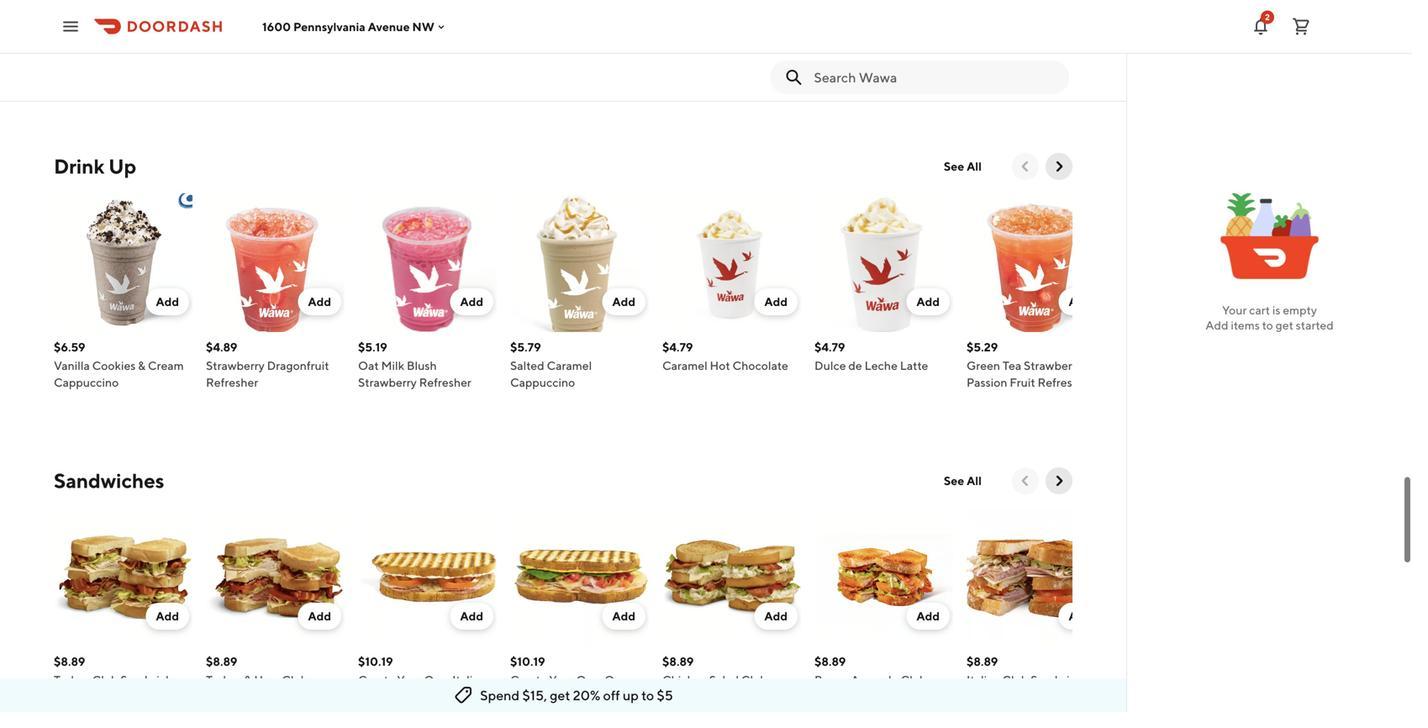 Task type: describe. For each thing, give the bounding box(es) containing it.
1600 pennsylvania avenue nw
[[262, 20, 435, 33]]

add for $6.59 vanilla cookies & cream cappuccino
[[156, 295, 179, 309]]

$5.39
[[358, 26, 390, 40]]

$8.89 turkey & ham club sandwich
[[206, 655, 308, 704]]

leche
[[865, 359, 898, 372]]

panini inside $10.19 create your own oven roasted turkey panini
[[595, 690, 629, 704]]

add for $8.89 turkey club sandwich
[[156, 609, 179, 623]]

caramel inside $4.79 caramel hot chocolate
[[663, 359, 708, 372]]

latte
[[900, 359, 929, 372]]

$8.89 bacon avocado club sandwich
[[815, 655, 927, 704]]

add for $8.89 chicken salad club sandwich
[[765, 609, 788, 623]]

hot
[[710, 359, 730, 372]]

create for panini
[[358, 673, 395, 687]]

$5.39 strawberry banana smoothie
[[358, 26, 460, 75]]

smoothie inside strawberry cheesecake smoothie
[[967, 61, 1019, 75]]

vanilla cookies & cream cappuccino image
[[54, 193, 193, 332]]

$8.89 for $8.89 bacon avocado club sandwich
[[815, 655, 846, 668]]

up
[[108, 154, 136, 178]]

is
[[1273, 303, 1281, 317]]

chocolate cookies & cream milkshake
[[815, 44, 926, 75]]

own for italian
[[424, 673, 450, 687]]

$8.89 for $8.89 turkey club sandwich
[[54, 655, 85, 668]]

see all link for drink up
[[934, 153, 992, 180]]

cream for chocolate cookies & cream milkshake
[[815, 61, 851, 75]]

drink up link
[[54, 153, 136, 180]]

vanilla for vanilla cookies & cream smoothie
[[206, 44, 242, 58]]

add for $8.89 italian club sandwich
[[1069, 609, 1092, 623]]

smoothie inside $5.39 strawberry banana smoothie
[[358, 61, 410, 75]]

1 vertical spatial get
[[550, 687, 570, 703]]

all for drink up
[[967, 159, 982, 173]]

banana
[[419, 44, 460, 58]]

$5.19
[[358, 340, 387, 354]]

turkey for turkey club sandwich
[[54, 673, 90, 687]]

green
[[967, 359, 1001, 372]]

see all for sandwiches
[[944, 474, 982, 488]]

off
[[603, 687, 620, 703]]

caramel cookies & cream smoothie
[[510, 44, 611, 75]]

dulce
[[815, 359, 846, 372]]

caramel inside the caramel cookies & cream smoothie
[[510, 44, 556, 58]]

$4.89
[[206, 340, 237, 354]]

milkshake inside chocolate cookies cheesecake milkshake
[[731, 61, 785, 75]]

strawberry inside strawberry cheesecake smoothie
[[967, 44, 1026, 58]]

add for $5.79 salted caramel cappuccino
[[612, 295, 636, 309]]

refresher inside $5.19 oat milk blush strawberry refresher
[[419, 375, 472, 389]]

previous button of carousel image for drink up
[[1017, 158, 1034, 175]]

chocolate for chocolate cookies cheesecake milkshake
[[663, 44, 718, 58]]

nw
[[412, 20, 435, 33]]

chocolate inside $4.79 caramel hot chocolate
[[733, 359, 789, 372]]

create your own italian panini image
[[358, 508, 497, 647]]

& for $8.89 turkey & ham club sandwich
[[244, 673, 252, 687]]

fruit
[[1010, 375, 1036, 389]]

strawberry inside $5.29 green tea strawberry passion fruit refresher
[[1024, 359, 1083, 372]]

see for drink up
[[944, 159, 965, 173]]

create your own oven roasted turkey panini image
[[510, 508, 649, 647]]

create for roasted
[[510, 673, 547, 687]]

cappuccino inside the $5.79 salted caramel cappuccino
[[510, 375, 575, 389]]

spend $15, get 20% off up to $5
[[480, 687, 673, 703]]

cookies for chocolate cookies cheesecake milkshake
[[721, 44, 764, 58]]

chicken salad club sandwich image
[[663, 508, 801, 647]]

$8.89 for $8.89 italian club sandwich
[[967, 655, 998, 668]]

your cart is empty add items to get started
[[1206, 303, 1334, 332]]

caramel inside the $5.79 salted caramel cappuccino
[[547, 359, 592, 372]]

blush
[[407, 359, 437, 372]]

add for $8.89 bacon avocado club sandwich
[[917, 609, 940, 623]]

own for oven
[[576, 673, 602, 687]]

turkey club sandwich image
[[54, 508, 193, 647]]

started
[[1296, 318, 1334, 332]]

your for $10.19 create your own italian panini
[[397, 673, 422, 687]]

add for $4.79 dulce de leche latte
[[917, 295, 940, 309]]

sandwich inside $8.89 italian club sandwich
[[1031, 673, 1083, 687]]

items
[[1231, 318, 1260, 332]]

$4.79 for $4.79 caramel hot chocolate
[[663, 340, 693, 354]]

$6.59 for $6.59 cookies & cream milkshake
[[54, 26, 85, 40]]

$6.59 for $6.59 vanilla cookies & cream smoothie
[[206, 26, 238, 40]]

panini inside '$10.19 create your own italian panini'
[[358, 690, 392, 704]]

salted
[[510, 359, 545, 372]]

cheesecake inside chocolate cookies cheesecake milkshake
[[663, 61, 729, 75]]

italian inside '$10.19 create your own italian panini'
[[452, 673, 486, 687]]

milkshake for chocolate cookies & cream milkshake
[[853, 61, 907, 75]]

$10.19 for $10.19 create your own italian panini
[[358, 655, 393, 668]]

$6.59 vanilla cookies & cream smoothie
[[206, 26, 336, 75]]

see all link for sandwiches
[[934, 468, 992, 494]]

$5.29 green tea strawberry passion fruit refresher
[[967, 340, 1090, 389]]

cookies inside $6.59 vanilla cookies & cream cappuccino
[[92, 359, 136, 372]]

italian club sandwich image
[[967, 508, 1106, 647]]

vanilla for vanilla cookies & cream cappuccino
[[54, 359, 90, 372]]

$8.89 italian club sandwich
[[967, 655, 1083, 687]]

milkshake for $6.59 cookies & cream milkshake
[[54, 61, 108, 75]]

refresher inside the $4.89 strawberry dragonfruit refresher
[[206, 375, 258, 389]]

previous button of carousel image for sandwiches
[[1017, 473, 1034, 489]]

caramel hot chocolate image
[[663, 193, 801, 332]]

cookies inside $6.59 vanilla cookies & cream smoothie
[[244, 44, 288, 58]]

salted caramel cappuccino image
[[510, 193, 649, 332]]

chocolate cookies cheesecake milkshake
[[663, 44, 785, 75]]

cheesecake inside strawberry cheesecake smoothie
[[1028, 44, 1094, 58]]

avenue
[[368, 20, 410, 33]]

club inside the $8.89 turkey & ham club sandwich
[[282, 673, 308, 687]]

$8.89 for $8.89 turkey & ham club sandwich
[[206, 655, 237, 668]]

passion
[[967, 375, 1008, 389]]

your for $10.19 create your own oven roasted turkey panini
[[549, 673, 574, 687]]

refresher inside $5.29 green tea strawberry passion fruit refresher
[[1038, 375, 1090, 389]]



Task type: vqa. For each thing, say whether or not it's contained in the screenshot.
$8.89 within the $8.89 Italian Club Sandwich
yes



Task type: locate. For each thing, give the bounding box(es) containing it.
cream
[[110, 44, 146, 58], [300, 44, 336, 58], [510, 61, 546, 75], [815, 61, 851, 75], [148, 359, 184, 372]]

1 see from the top
[[944, 159, 965, 173]]

20%
[[573, 687, 601, 703]]

1 smoothie from the left
[[206, 61, 258, 75]]

0 vertical spatial see all link
[[934, 153, 992, 180]]

cookies inside the $6.59 cookies & cream milkshake
[[54, 44, 97, 58]]

sandwich inside $8.89 chicken salad club sandwich
[[663, 690, 715, 704]]

open menu image
[[61, 16, 81, 37]]

4 club from the left
[[901, 673, 927, 687]]

1 all from the top
[[967, 159, 982, 173]]

$5.29
[[967, 340, 998, 354]]

add button
[[146, 288, 189, 315], [146, 288, 189, 315], [298, 288, 341, 315], [298, 288, 341, 315], [450, 288, 494, 315], [450, 288, 494, 315], [602, 288, 646, 315], [602, 288, 646, 315], [755, 288, 798, 315], [755, 288, 798, 315], [907, 288, 950, 315], [907, 288, 950, 315], [1059, 288, 1102, 315], [1059, 288, 1102, 315], [146, 603, 189, 630], [146, 603, 189, 630], [298, 603, 341, 630], [298, 603, 341, 630], [450, 603, 494, 630], [450, 603, 494, 630], [602, 603, 646, 630], [602, 603, 646, 630], [755, 603, 798, 630], [755, 603, 798, 630], [907, 603, 950, 630], [907, 603, 950, 630], [1059, 603, 1102, 630], [1059, 603, 1102, 630]]

get right "$15," on the left of page
[[550, 687, 570, 703]]

$4.89 strawberry dragonfruit refresher
[[206, 340, 329, 389]]

2 panini from the left
[[595, 690, 629, 704]]

$8.89 inside the $8.89 turkey & ham club sandwich
[[206, 655, 237, 668]]

oven
[[605, 673, 634, 687]]

cart
[[1250, 303, 1271, 317]]

2 see all from the top
[[944, 474, 982, 488]]

vanilla inside $6.59 vanilla cookies & cream cappuccino
[[54, 359, 90, 372]]

0 horizontal spatial $10.19
[[358, 655, 393, 668]]

milkshake
[[54, 61, 108, 75], [731, 61, 785, 75], [853, 61, 907, 75]]

cookies for $6.59 cookies & cream milkshake
[[54, 44, 97, 58]]

turkey
[[54, 673, 90, 687], [206, 673, 242, 687], [557, 690, 593, 704]]

cream inside the caramel cookies & cream smoothie
[[510, 61, 546, 75]]

pennsylvania
[[293, 20, 366, 33]]

vanilla
[[206, 44, 242, 58], [54, 359, 90, 372]]

see
[[944, 159, 965, 173], [944, 474, 965, 488]]

2 horizontal spatial milkshake
[[853, 61, 907, 75]]

cream inside the $6.59 cookies & cream milkshake
[[110, 44, 146, 58]]

3 $8.89 from the left
[[663, 655, 694, 668]]

to for up
[[642, 687, 654, 703]]

0 vertical spatial see all
[[944, 159, 982, 173]]

1 horizontal spatial italian
[[967, 673, 1000, 687]]

3 club from the left
[[741, 673, 768, 687]]

1 club from the left
[[92, 673, 118, 687]]

$4.79 inside $4.79 caramel hot chocolate
[[663, 340, 693, 354]]

1 horizontal spatial milkshake
[[731, 61, 785, 75]]

see all link
[[934, 153, 992, 180], [934, 468, 992, 494]]

chicken
[[663, 673, 707, 687]]

chocolate for chocolate cookies & cream milkshake
[[815, 44, 871, 58]]

strawberry down milk
[[358, 375, 417, 389]]

add for $4.79 caramel hot chocolate
[[765, 295, 788, 309]]

own
[[424, 673, 450, 687], [576, 673, 602, 687]]

cookies
[[54, 44, 97, 58], [244, 44, 288, 58], [558, 44, 601, 58], [721, 44, 764, 58], [873, 44, 916, 58], [92, 359, 136, 372]]

$5.79 salted caramel cappuccino
[[510, 340, 592, 389]]

up
[[623, 687, 639, 703]]

dulce de leche latte image
[[815, 193, 954, 332]]

$10.19 create your own italian panini
[[358, 655, 486, 704]]

1 previous button of carousel image from the top
[[1017, 158, 1034, 175]]

$8.89 turkey club sandwich
[[54, 655, 173, 687]]

1 italian from the left
[[452, 673, 486, 687]]

refresher
[[206, 375, 258, 389], [419, 375, 472, 389], [1038, 375, 1090, 389]]

2 see from the top
[[944, 474, 965, 488]]

cookies for chocolate cookies & cream milkshake
[[873, 44, 916, 58]]

1 vertical spatial see all link
[[934, 468, 992, 494]]

strawberry inside $5.19 oat milk blush strawberry refresher
[[358, 375, 417, 389]]

add for $10.19 create your own italian panini
[[460, 609, 483, 623]]

add for $8.89 turkey & ham club sandwich
[[308, 609, 331, 623]]

1600
[[262, 20, 291, 33]]

2 horizontal spatial your
[[1223, 303, 1247, 317]]

2 previous button of carousel image from the top
[[1017, 473, 1034, 489]]

$6.59 inside the $6.59 cookies & cream milkshake
[[54, 26, 85, 40]]

$10.19 create your own oven roasted turkey panini
[[510, 655, 634, 704]]

next button of carousel image for sandwiches
[[1051, 473, 1068, 489]]

1 horizontal spatial to
[[1263, 318, 1274, 332]]

add for $5.19 oat milk blush strawberry refresher
[[460, 295, 483, 309]]

2 own from the left
[[576, 673, 602, 687]]

refresher down $4.89
[[206, 375, 258, 389]]

1 cappuccino from the left
[[54, 375, 119, 389]]

cream inside chocolate cookies & cream milkshake
[[815, 61, 851, 75]]

2 see all link from the top
[[934, 468, 992, 494]]

1 see all from the top
[[944, 159, 982, 173]]

create inside '$10.19 create your own italian panini'
[[358, 673, 395, 687]]

0 horizontal spatial refresher
[[206, 375, 258, 389]]

cheesecake
[[1028, 44, 1094, 58], [663, 61, 729, 75]]

2 horizontal spatial chocolate
[[815, 44, 871, 58]]

0 vertical spatial get
[[1276, 318, 1294, 332]]

smoothie
[[206, 61, 258, 75], [358, 61, 410, 75], [549, 61, 600, 75], [967, 61, 1019, 75]]

green tea strawberry passion fruit refresher image
[[967, 193, 1106, 332]]

0 vertical spatial all
[[967, 159, 982, 173]]

create inside $10.19 create your own oven roasted turkey panini
[[510, 673, 547, 687]]

$5
[[657, 687, 673, 703]]

all
[[967, 159, 982, 173], [967, 474, 982, 488]]

strawberry dragonfruit refresher image
[[206, 193, 345, 332]]

all for sandwiches
[[967, 474, 982, 488]]

see all
[[944, 159, 982, 173], [944, 474, 982, 488]]

sandwich inside $8.89 bacon avocado club sandwich
[[815, 690, 867, 704]]

$4.79
[[663, 340, 693, 354], [815, 340, 846, 354]]

cream inside $6.59 vanilla cookies & cream cappuccino
[[148, 359, 184, 372]]

2 horizontal spatial turkey
[[557, 690, 593, 704]]

0 horizontal spatial italian
[[452, 673, 486, 687]]

1 $8.89 from the left
[[54, 655, 85, 668]]

club inside $8.89 italian club sandwich
[[1003, 673, 1029, 687]]

$10.19 for $10.19 create your own oven roasted turkey panini
[[510, 655, 545, 668]]

1 horizontal spatial $4.79
[[815, 340, 846, 354]]

2 smoothie from the left
[[358, 61, 410, 75]]

0 vertical spatial next button of carousel image
[[1051, 158, 1068, 175]]

$4.79 inside $4.79 dulce de leche latte
[[815, 340, 846, 354]]

1 vertical spatial previous button of carousel image
[[1017, 473, 1034, 489]]

0 horizontal spatial milkshake
[[54, 61, 108, 75]]

2 club from the left
[[282, 673, 308, 687]]

add inside your cart is empty add items to get started
[[1206, 318, 1229, 332]]

1 create from the left
[[358, 673, 395, 687]]

cream for caramel cookies & cream smoothie
[[510, 61, 546, 75]]

5 $8.89 from the left
[[967, 655, 998, 668]]

2 cappuccino from the left
[[510, 375, 575, 389]]

italian inside $8.89 italian club sandwich
[[967, 673, 1000, 687]]

$4.79 caramel hot chocolate
[[663, 340, 789, 372]]

cookies inside chocolate cookies cheesecake milkshake
[[721, 44, 764, 58]]

2 italian from the left
[[967, 673, 1000, 687]]

$8.89 inside $8.89 turkey club sandwich
[[54, 655, 85, 668]]

your inside $10.19 create your own oven roasted turkey panini
[[549, 673, 574, 687]]

roasted
[[510, 690, 555, 704]]

$5.79
[[510, 340, 541, 354]]

tea
[[1003, 359, 1022, 372]]

own inside $10.19 create your own oven roasted turkey panini
[[576, 673, 602, 687]]

1 $10.19 from the left
[[358, 655, 393, 668]]

$10.19
[[358, 655, 393, 668], [510, 655, 545, 668]]

smoothie inside the caramel cookies & cream smoothie
[[549, 61, 600, 75]]

& for $6.59 cookies & cream milkshake
[[100, 44, 107, 58]]

& inside $6.59 vanilla cookies & cream cappuccino
[[138, 359, 146, 372]]

to right up
[[642, 687, 654, 703]]

strawberry up fruit
[[1024, 359, 1083, 372]]

$10.19 inside $10.19 create your own oven roasted turkey panini
[[510, 655, 545, 668]]

vanilla inside $6.59 vanilla cookies & cream smoothie
[[206, 44, 242, 58]]

sandwich inside $8.89 turkey club sandwich
[[121, 673, 173, 687]]

& for chocolate cookies & cream milkshake
[[919, 44, 926, 58]]

2 create from the left
[[510, 673, 547, 687]]

& inside the $8.89 turkey & ham club sandwich
[[244, 673, 252, 687]]

sandwich inside the $8.89 turkey & ham club sandwich
[[206, 690, 258, 704]]

get down is
[[1276, 318, 1294, 332]]

0 vertical spatial to
[[1263, 318, 1274, 332]]

0 horizontal spatial cappuccino
[[54, 375, 119, 389]]

0 horizontal spatial get
[[550, 687, 570, 703]]

to inside your cart is empty add items to get started
[[1263, 318, 1274, 332]]

1 panini from the left
[[358, 690, 392, 704]]

chocolate inside chocolate cookies & cream milkshake
[[815, 44, 871, 58]]

3 refresher from the left
[[1038, 375, 1090, 389]]

1 own from the left
[[424, 673, 450, 687]]

empty
[[1283, 303, 1318, 317]]

strawberry inside $5.39 strawberry banana smoothie
[[358, 44, 417, 58]]

drink up
[[54, 154, 136, 178]]

& inside the $6.59 cookies & cream milkshake
[[100, 44, 107, 58]]

milkshake inside chocolate cookies & cream milkshake
[[853, 61, 907, 75]]

club inside $8.89 bacon avocado club sandwich
[[901, 673, 927, 687]]

3 milkshake from the left
[[853, 61, 907, 75]]

strawberry down $4.89
[[206, 359, 265, 372]]

Search Wawa search field
[[814, 68, 1056, 87]]

5 club from the left
[[1003, 673, 1029, 687]]

1 horizontal spatial turkey
[[206, 673, 242, 687]]

2 refresher from the left
[[419, 375, 472, 389]]

bacon avocado club sandwich image
[[815, 508, 954, 647]]

oat
[[358, 359, 379, 372]]

milkshake inside the $6.59 cookies & cream milkshake
[[54, 61, 108, 75]]

0 horizontal spatial $4.79
[[663, 340, 693, 354]]

1 horizontal spatial vanilla
[[206, 44, 242, 58]]

$15,
[[522, 687, 547, 703]]

turkey & ham club sandwich image
[[206, 508, 345, 647]]

& inside $6.59 vanilla cookies & cream smoothie
[[290, 44, 298, 58]]

$4.79 for $4.79 dulce de leche latte
[[815, 340, 846, 354]]

avocado
[[851, 673, 899, 687]]

2 $8.89 from the left
[[206, 655, 237, 668]]

0 items, open order cart image
[[1292, 16, 1312, 37]]

your inside your cart is empty add items to get started
[[1223, 303, 1247, 317]]

to
[[1263, 318, 1274, 332], [642, 687, 654, 703]]

turkey for turkey & ham club sandwich
[[206, 673, 242, 687]]

add for $5.29 green tea strawberry passion fruit refresher
[[1069, 295, 1092, 309]]

smoothie inside $6.59 vanilla cookies & cream smoothie
[[206, 61, 258, 75]]

0 horizontal spatial chocolate
[[663, 44, 718, 58]]

cookies inside the caramel cookies & cream smoothie
[[558, 44, 601, 58]]

turkey inside $10.19 create your own oven roasted turkey panini
[[557, 690, 593, 704]]

own inside '$10.19 create your own italian panini'
[[424, 673, 450, 687]]

1 horizontal spatial refresher
[[419, 375, 472, 389]]

panini
[[358, 690, 392, 704], [595, 690, 629, 704]]

turkey inside the $8.89 turkey & ham club sandwich
[[206, 673, 242, 687]]

$10.19 inside '$10.19 create your own italian panini'
[[358, 655, 393, 668]]

get inside your cart is empty add items to get started
[[1276, 318, 1294, 332]]

chocolate inside chocolate cookies cheesecake milkshake
[[663, 44, 718, 58]]

sandwich
[[121, 673, 173, 687], [1031, 673, 1083, 687], [206, 690, 258, 704], [663, 690, 715, 704], [815, 690, 867, 704]]

strawberry up the "search wawa" search box
[[967, 44, 1026, 58]]

caramel
[[510, 44, 556, 58], [547, 359, 592, 372], [663, 359, 708, 372]]

turkey inside $8.89 turkey club sandwich
[[54, 673, 90, 687]]

cappuccino inside $6.59 vanilla cookies & cream cappuccino
[[54, 375, 119, 389]]

1 vertical spatial cheesecake
[[663, 61, 729, 75]]

3 smoothie from the left
[[549, 61, 600, 75]]

2 milkshake from the left
[[731, 61, 785, 75]]

& inside chocolate cookies & cream milkshake
[[919, 44, 926, 58]]

ham
[[254, 673, 280, 687]]

1 horizontal spatial $10.19
[[510, 655, 545, 668]]

strawberry cheesecake smoothie
[[967, 44, 1094, 75]]

oat milk blush strawberry refresher image
[[358, 193, 497, 332]]

1 vertical spatial to
[[642, 687, 654, 703]]

2 horizontal spatial refresher
[[1038, 375, 1090, 389]]

1 vertical spatial see all
[[944, 474, 982, 488]]

1 horizontal spatial create
[[510, 673, 547, 687]]

2 $4.79 from the left
[[815, 340, 846, 354]]

your inside '$10.19 create your own italian panini'
[[397, 673, 422, 687]]

next button of carousel image for drink up
[[1051, 158, 1068, 175]]

drink
[[54, 154, 104, 178]]

$8.89 chicken salad club sandwich
[[663, 655, 768, 704]]

1600 pennsylvania avenue nw button
[[262, 20, 448, 33]]

cream for $6.59 cookies & cream milkshake
[[110, 44, 146, 58]]

refresher right fruit
[[1038, 375, 1090, 389]]

1 horizontal spatial get
[[1276, 318, 1294, 332]]

$6.59 vanilla cookies & cream cappuccino
[[54, 340, 184, 389]]

see all for drink up
[[944, 159, 982, 173]]

sandwiches
[[54, 469, 164, 493]]

0 vertical spatial cheesecake
[[1028, 44, 1094, 58]]

1 horizontal spatial your
[[549, 673, 574, 687]]

bacon
[[815, 673, 849, 687]]

get
[[1276, 318, 1294, 332], [550, 687, 570, 703]]

club inside $8.89 chicken salad club sandwich
[[741, 673, 768, 687]]

see for sandwiches
[[944, 474, 965, 488]]

4 smoothie from the left
[[967, 61, 1019, 75]]

your
[[1223, 303, 1247, 317], [397, 673, 422, 687], [549, 673, 574, 687]]

1 horizontal spatial cheesecake
[[1028, 44, 1094, 58]]

milk
[[381, 359, 405, 372]]

$8.89 inside $8.89 chicken salad club sandwich
[[663, 655, 694, 668]]

sandwiches link
[[54, 468, 164, 494]]

to down cart
[[1263, 318, 1274, 332]]

club inside $8.89 turkey club sandwich
[[92, 673, 118, 687]]

1 horizontal spatial panini
[[595, 690, 629, 704]]

cappuccino
[[54, 375, 119, 389], [510, 375, 575, 389]]

spend
[[480, 687, 520, 703]]

$6.59 inside $6.59 vanilla cookies & cream smoothie
[[206, 26, 238, 40]]

$6.59 cookies & cream milkshake
[[54, 26, 146, 75]]

cream inside $6.59 vanilla cookies & cream smoothie
[[300, 44, 336, 58]]

cookies inside chocolate cookies & cream milkshake
[[873, 44, 916, 58]]

add for $4.89 strawberry dragonfruit refresher
[[308, 295, 331, 309]]

create
[[358, 673, 395, 687], [510, 673, 547, 687]]

1 vertical spatial all
[[967, 474, 982, 488]]

0 horizontal spatial vanilla
[[54, 359, 90, 372]]

refresher down blush
[[419, 375, 472, 389]]

2
[[1266, 12, 1270, 22]]

1 vertical spatial see
[[944, 474, 965, 488]]

$6.59 inside $6.59 vanilla cookies & cream cappuccino
[[54, 340, 85, 354]]

0 vertical spatial vanilla
[[206, 44, 242, 58]]

1 next button of carousel image from the top
[[1051, 158, 1068, 175]]

add
[[156, 295, 179, 309], [308, 295, 331, 309], [460, 295, 483, 309], [612, 295, 636, 309], [765, 295, 788, 309], [917, 295, 940, 309], [1069, 295, 1092, 309], [1206, 318, 1229, 332], [156, 609, 179, 623], [308, 609, 331, 623], [460, 609, 483, 623], [612, 609, 636, 623], [765, 609, 788, 623], [917, 609, 940, 623], [1069, 609, 1092, 623]]

$5.19 oat milk blush strawberry refresher
[[358, 340, 472, 389]]

cookies for caramel cookies & cream smoothie
[[558, 44, 601, 58]]

dragonfruit
[[267, 359, 329, 372]]

1 refresher from the left
[[206, 375, 258, 389]]

italian
[[452, 673, 486, 687], [967, 673, 1000, 687]]

1 horizontal spatial own
[[576, 673, 602, 687]]

0 horizontal spatial own
[[424, 673, 450, 687]]

& for caramel cookies & cream smoothie
[[604, 44, 611, 58]]

1 milkshake from the left
[[54, 61, 108, 75]]

salad
[[710, 673, 739, 687]]

next button of carousel image
[[1051, 158, 1068, 175], [1051, 473, 1068, 489]]

1 see all link from the top
[[934, 153, 992, 180]]

0 vertical spatial see
[[944, 159, 965, 173]]

2 next button of carousel image from the top
[[1051, 473, 1068, 489]]

$8.89 inside $8.89 italian club sandwich
[[967, 655, 998, 668]]

$8.89 for $8.89 chicken salad club sandwich
[[663, 655, 694, 668]]

notification bell image
[[1251, 16, 1271, 37]]

$4.79 dulce de leche latte
[[815, 340, 929, 372]]

1 horizontal spatial chocolate
[[733, 359, 789, 372]]

de
[[849, 359, 863, 372]]

0 horizontal spatial cheesecake
[[663, 61, 729, 75]]

add for $10.19 create your own oven roasted turkey panini
[[612, 609, 636, 623]]

strawberry down $5.39
[[358, 44, 417, 58]]

&
[[100, 44, 107, 58], [290, 44, 298, 58], [604, 44, 611, 58], [919, 44, 926, 58], [138, 359, 146, 372], [244, 673, 252, 687]]

1 $4.79 from the left
[[663, 340, 693, 354]]

1 vertical spatial next button of carousel image
[[1051, 473, 1068, 489]]

$8.89
[[54, 655, 85, 668], [206, 655, 237, 668], [663, 655, 694, 668], [815, 655, 846, 668], [967, 655, 998, 668]]

strawberry inside the $4.89 strawberry dragonfruit refresher
[[206, 359, 265, 372]]

1 horizontal spatial cappuccino
[[510, 375, 575, 389]]

1 vertical spatial vanilla
[[54, 359, 90, 372]]

previous button of carousel image
[[1017, 158, 1034, 175], [1017, 473, 1034, 489]]

0 horizontal spatial to
[[642, 687, 654, 703]]

0 horizontal spatial create
[[358, 673, 395, 687]]

0 horizontal spatial turkey
[[54, 673, 90, 687]]

& inside the caramel cookies & cream smoothie
[[604, 44, 611, 58]]

club
[[92, 673, 118, 687], [282, 673, 308, 687], [741, 673, 768, 687], [901, 673, 927, 687], [1003, 673, 1029, 687]]

0 vertical spatial previous button of carousel image
[[1017, 158, 1034, 175]]

$6.59 for $6.59 vanilla cookies & cream cappuccino
[[54, 340, 85, 354]]

0 horizontal spatial your
[[397, 673, 422, 687]]

4 $8.89 from the left
[[815, 655, 846, 668]]

2 $10.19 from the left
[[510, 655, 545, 668]]

0 horizontal spatial panini
[[358, 690, 392, 704]]

$8.89 inside $8.89 bacon avocado club sandwich
[[815, 655, 846, 668]]

2 all from the top
[[967, 474, 982, 488]]

to for items
[[1263, 318, 1274, 332]]



